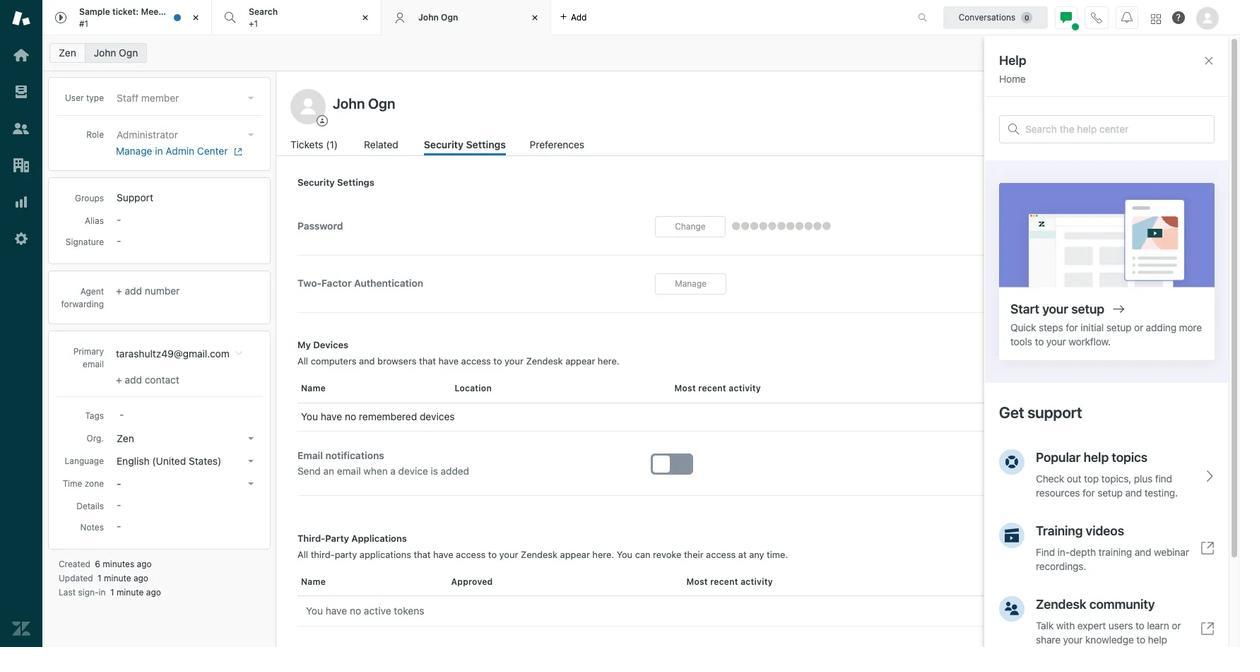 Task type: vqa. For each thing, say whether or not it's contained in the screenshot.
The Customer in Secondary ELEMENT
no



Task type: describe. For each thing, give the bounding box(es) containing it.
browsers
[[377, 356, 417, 367]]

party
[[325, 533, 349, 544]]

no for remembered
[[345, 411, 356, 423]]

support
[[117, 192, 153, 204]]

zendesk products image
[[1151, 14, 1161, 24]]

applications
[[360, 549, 411, 560]]

factor
[[322, 278, 352, 289]]

close image inside john ogn tab
[[528, 11, 542, 25]]

preferences link
[[530, 137, 587, 155]]

access inside my devices all computers and browsers that have access to your zendesk appear here.
[[461, 356, 491, 367]]

third-party applications all third-party applications that have access to your zendesk appear here. you can revoke their access at any time.
[[298, 533, 788, 560]]

and
[[359, 356, 375, 367]]

john ogn tab
[[382, 0, 551, 35]]

my
[[298, 339, 311, 351]]

access up approved
[[456, 549, 486, 560]]

sample ticket: meet the ticket #1
[[79, 6, 204, 29]]

1 vertical spatial minute
[[117, 587, 144, 598]]

devices
[[420, 411, 455, 423]]

have inside third-party applications all third-party applications that have access to your zendesk appear here. you can revoke their access at any time.
[[433, 549, 453, 560]]

password
[[298, 220, 343, 232]]

recent for devices
[[698, 383, 726, 394]]

authentication
[[354, 278, 423, 289]]

ticket
[[180, 6, 204, 17]]

primary
[[73, 346, 104, 357]]

zendesk image
[[12, 620, 30, 638]]

change button
[[655, 216, 726, 238]]

0 vertical spatial minute
[[104, 573, 131, 584]]

tickets (1)
[[290, 139, 338, 151]]

apps image
[[1218, 83, 1229, 94]]

get help image
[[1172, 11, 1185, 24]]

staff member
[[117, 92, 179, 104]]

agent forwarding
[[61, 286, 104, 310]]

email inside primary email
[[83, 359, 104, 370]]

john inside tab
[[418, 12, 439, 22]]

most recent activity for you have no active tokens
[[687, 576, 773, 587]]

applications
[[351, 533, 407, 544]]

send
[[298, 465, 321, 477]]

conversations button
[[943, 6, 1048, 29]]

tickets
[[290, 139, 323, 151]]

john inside secondary element
[[94, 47, 116, 59]]

1 horizontal spatial security settings
[[424, 139, 506, 151]]

zendesk inside third-party applications all third-party applications that have access to your zendesk appear here. you can revoke their access at any time.
[[521, 549, 558, 560]]

security settings link
[[424, 137, 506, 155]]

arrow down image for zen
[[248, 437, 254, 440]]

zen button
[[112, 429, 259, 449]]

devices
[[313, 339, 349, 351]]

zone
[[85, 478, 104, 489]]

language
[[65, 456, 104, 466]]

tarashultz49@gmail.com
[[116, 348, 230, 360]]

tab containing search
[[212, 0, 382, 35]]

contact
[[145, 374, 179, 386]]

english (united states) button
[[112, 452, 259, 471]]

alias
[[85, 216, 104, 226]]

remembered
[[359, 411, 417, 423]]

#1
[[79, 18, 88, 29]]

organizations image
[[12, 156, 30, 175]]

+ add number
[[116, 285, 180, 297]]

staff
[[117, 92, 139, 104]]

main element
[[0, 0, 42, 647]]

tickets (1) link
[[290, 137, 340, 155]]

secondary element
[[42, 39, 1240, 67]]

that inside my devices all computers and browsers that have access to your zendesk appear here.
[[419, 356, 436, 367]]

0 vertical spatial 1
[[98, 573, 102, 584]]

ogn inside tab
[[441, 12, 458, 22]]

device
[[398, 465, 428, 477]]

related link
[[364, 137, 400, 155]]

0 horizontal spatial security settings
[[298, 177, 374, 188]]

zen link
[[49, 43, 85, 63]]

in inside created 6 minutes ago updated 1 minute ago last sign-in 1 minute ago
[[99, 587, 106, 598]]

notifications image
[[1122, 12, 1133, 23]]

signature
[[66, 237, 104, 247]]

computers
[[311, 356, 357, 367]]

my devices all computers and browsers that have access to your zendesk appear here.
[[298, 339, 620, 367]]

english
[[117, 455, 150, 467]]

- field
[[114, 407, 259, 423]]

to inside my devices all computers and browsers that have access to your zendesk appear here.
[[494, 356, 502, 367]]

time
[[63, 478, 82, 489]]

ticket:
[[112, 6, 139, 17]]

forwarding
[[61, 299, 104, 310]]

views image
[[12, 83, 30, 101]]

manage link
[[655, 274, 727, 295]]

have left active
[[326, 605, 347, 617]]

(1)
[[326, 139, 338, 151]]

recent for tokens
[[710, 576, 738, 587]]

all inside my devices all computers and browsers that have access to your zendesk appear here.
[[298, 356, 308, 367]]

arrow down image for -
[[248, 483, 254, 485]]

arrow down image for staff member
[[248, 97, 254, 100]]

manage in admin center
[[116, 145, 228, 157]]

user
[[65, 93, 84, 103]]

tab containing sample ticket: meet the ticket
[[42, 0, 212, 35]]

created 6 minutes ago updated 1 minute ago last sign-in 1 minute ago
[[59, 559, 161, 598]]

email
[[298, 450, 323, 461]]

have up email
[[321, 411, 342, 423]]

time.
[[767, 549, 788, 560]]

email notifications send an email when a device is added
[[298, 450, 469, 477]]

you for you have no active tokens
[[306, 605, 323, 617]]

added
[[441, 465, 469, 477]]

is
[[431, 465, 438, 477]]

you have no remembered devices
[[301, 411, 455, 423]]

+ add contact
[[116, 374, 179, 386]]

zendesk inside my devices all computers and browsers that have access to your zendesk appear here.
[[526, 356, 563, 367]]

that inside third-party applications all third-party applications that have access to your zendesk appear here. you can revoke their access at any time.
[[414, 549, 431, 560]]

meet
[[141, 6, 162, 17]]

you have no active tokens
[[306, 605, 424, 617]]

arrow down image for english (united states)
[[248, 460, 254, 463]]

revoke
[[653, 549, 682, 560]]

john ogn inside tab
[[418, 12, 458, 22]]

conversations
[[959, 12, 1016, 22]]

search +1
[[249, 6, 278, 29]]

your inside third-party applications all third-party applications that have access to your zendesk appear here. you can revoke their access at any time.
[[499, 549, 518, 560]]



Task type: locate. For each thing, give the bounding box(es) containing it.
0 vertical spatial name
[[301, 383, 326, 394]]

sample
[[79, 6, 110, 17]]

john ogn link
[[85, 43, 147, 63]]

can
[[635, 549, 651, 560]]

approved
[[451, 576, 493, 587]]

ago down minutes
[[133, 573, 148, 584]]

minutes
[[103, 559, 134, 570]]

0 vertical spatial security settings
[[424, 139, 506, 151]]

administrator button
[[112, 125, 259, 145]]

1 vertical spatial most
[[687, 576, 708, 587]]

close image left add popup button
[[528, 11, 542, 25]]

states)
[[189, 455, 221, 467]]

here. inside third-party applications all third-party applications that have access to your zendesk appear here. you can revoke their access at any time.
[[592, 549, 614, 560]]

2 name from the top
[[301, 576, 326, 587]]

0 vertical spatial arrow down image
[[248, 437, 254, 440]]

security right related link
[[424, 139, 464, 151]]

center
[[197, 145, 228, 157]]

activity for devices
[[729, 383, 761, 394]]

0 vertical spatial to
[[494, 356, 502, 367]]

1 horizontal spatial zen
[[117, 432, 134, 445]]

name
[[301, 383, 326, 394], [301, 576, 326, 587]]

0 vertical spatial security
[[424, 139, 464, 151]]

0 vertical spatial ago
[[137, 559, 152, 570]]

appear inside my devices all computers and browsers that have access to your zendesk appear here.
[[565, 356, 595, 367]]

2 arrow down image from the top
[[248, 483, 254, 485]]

you up email
[[301, 411, 318, 423]]

add for add number
[[125, 285, 142, 297]]

1 vertical spatial security settings
[[298, 177, 374, 188]]

2 vertical spatial arrow down image
[[248, 460, 254, 463]]

john ogn
[[418, 12, 458, 22], [94, 47, 138, 59]]

a
[[390, 465, 396, 477]]

close image inside tab
[[189, 11, 203, 25]]

all down third-
[[298, 549, 308, 560]]

an
[[323, 465, 334, 477]]

third-
[[298, 533, 325, 544]]

location
[[455, 383, 492, 394]]

get started image
[[12, 46, 30, 64]]

1 close image from the left
[[189, 11, 203, 25]]

0 vertical spatial add
[[571, 12, 587, 22]]

1 vertical spatial arrow down image
[[248, 483, 254, 485]]

you inside third-party applications all third-party applications that have access to your zendesk appear here. you can revoke their access at any time.
[[617, 549, 633, 560]]

arrow down image inside 'staff member' button
[[248, 97, 254, 100]]

0 vertical spatial john
[[418, 12, 439, 22]]

1 vertical spatial +
[[116, 374, 122, 386]]

1 vertical spatial activity
[[741, 576, 773, 587]]

no left remembered
[[345, 411, 356, 423]]

email inside the email notifications send an email when a device is added
[[337, 465, 361, 477]]

1 arrow down image from the top
[[248, 97, 254, 100]]

0 vertical spatial most recent activity
[[675, 383, 761, 394]]

two-
[[298, 278, 322, 289]]

1 arrow down image from the top
[[248, 437, 254, 440]]

1 horizontal spatial john
[[418, 12, 439, 22]]

2 vertical spatial ago
[[146, 587, 161, 598]]

in down administrator
[[155, 145, 163, 157]]

name down third-
[[301, 576, 326, 587]]

2 all from the top
[[298, 549, 308, 560]]

button displays agent's chat status as online. image
[[1061, 12, 1072, 23]]

1 vertical spatial your
[[499, 549, 518, 560]]

0 vertical spatial manage
[[116, 145, 152, 157]]

to inside third-party applications all third-party applications that have access to your zendesk appear here. you can revoke their access at any time.
[[488, 549, 497, 560]]

1 vertical spatial john
[[94, 47, 116, 59]]

here. inside my devices all computers and browsers that have access to your zendesk appear here.
[[598, 356, 620, 367]]

0 vertical spatial your
[[505, 356, 524, 367]]

john ogn inside secondary element
[[94, 47, 138, 59]]

1 vertical spatial email
[[337, 465, 361, 477]]

1 vertical spatial 1
[[110, 587, 114, 598]]

1 name from the top
[[301, 383, 326, 394]]

1 tab from the left
[[42, 0, 212, 35]]

1 horizontal spatial settings
[[466, 139, 506, 151]]

0 horizontal spatial zen
[[59, 47, 76, 59]]

arrow down image inside administrator button
[[248, 134, 254, 136]]

at
[[738, 549, 747, 560]]

party
[[335, 549, 357, 560]]

name for you have no active tokens
[[301, 576, 326, 587]]

no
[[345, 411, 356, 423], [350, 605, 361, 617]]

0 vertical spatial email
[[83, 359, 104, 370]]

1 vertical spatial that
[[414, 549, 431, 560]]

that right applications
[[414, 549, 431, 560]]

ago right minutes
[[137, 559, 152, 570]]

ago
[[137, 559, 152, 570], [133, 573, 148, 584], [146, 587, 161, 598]]

1 all from the top
[[298, 356, 308, 367]]

their
[[684, 549, 704, 560]]

have up location
[[439, 356, 459, 367]]

0 vertical spatial ogn
[[441, 12, 458, 22]]

1 horizontal spatial ogn
[[441, 12, 458, 22]]

you left can
[[617, 549, 633, 560]]

2 vertical spatial add
[[125, 374, 142, 386]]

arrow down image for administrator
[[248, 134, 254, 136]]

0 vertical spatial most
[[675, 383, 696, 394]]

name for you have no remembered devices
[[301, 383, 326, 394]]

notifications
[[325, 450, 384, 461]]

most recent activity for you have no remembered devices
[[675, 383, 761, 394]]

email down notifications
[[337, 465, 361, 477]]

1 horizontal spatial manage
[[675, 279, 707, 289]]

+ for + add number
[[116, 285, 122, 297]]

0 vertical spatial appear
[[565, 356, 595, 367]]

access up location
[[461, 356, 491, 367]]

all inside third-party applications all third-party applications that have access to your zendesk appear here. you can revoke their access at any time.
[[298, 549, 308, 560]]

6
[[95, 559, 100, 570]]

you for you have no remembered devices
[[301, 411, 318, 423]]

tab
[[42, 0, 212, 35], [212, 0, 382, 35]]

1 vertical spatial zendesk
[[521, 549, 558, 560]]

0 vertical spatial arrow down image
[[248, 97, 254, 100]]

security down tickets (1) link
[[298, 177, 335, 188]]

staff member button
[[112, 88, 259, 108]]

+ for + add contact
[[116, 374, 122, 386]]

+1
[[249, 18, 258, 29]]

john
[[418, 12, 439, 22], [94, 47, 116, 59]]

zen inside secondary element
[[59, 47, 76, 59]]

access
[[461, 356, 491, 367], [456, 549, 486, 560], [706, 549, 736, 560]]

updated
[[59, 573, 93, 584]]

notes
[[80, 522, 104, 533]]

zen inside button
[[117, 432, 134, 445]]

0 vertical spatial john ogn
[[418, 12, 458, 22]]

close image
[[189, 11, 203, 25], [528, 11, 542, 25]]

email down the primary at the left
[[83, 359, 104, 370]]

0 horizontal spatial email
[[83, 359, 104, 370]]

1 vertical spatial settings
[[337, 177, 374, 188]]

0 vertical spatial settings
[[466, 139, 506, 151]]

(united
[[152, 455, 186, 467]]

0 vertical spatial zendesk
[[526, 356, 563, 367]]

zen
[[59, 47, 76, 59], [117, 432, 134, 445]]

manage for manage
[[675, 279, 707, 289]]

two-factor authentication
[[298, 278, 423, 289]]

email
[[83, 359, 104, 370], [337, 465, 361, 477]]

2 + from the top
[[116, 374, 122, 386]]

0 vertical spatial +
[[116, 285, 122, 297]]

arrow down image inside zen button
[[248, 437, 254, 440]]

number
[[145, 285, 180, 297]]

0 vertical spatial zen
[[59, 47, 76, 59]]

tabs tab list
[[42, 0, 903, 35]]

related
[[364, 139, 398, 151]]

1 vertical spatial most recent activity
[[687, 576, 773, 587]]

0 vertical spatial no
[[345, 411, 356, 423]]

ogn inside secondary element
[[119, 47, 138, 59]]

manage down change button
[[675, 279, 707, 289]]

2 close image from the left
[[528, 11, 542, 25]]

0 vertical spatial recent
[[698, 383, 726, 394]]

last
[[59, 587, 76, 598]]

primary email
[[73, 346, 104, 370]]

0 horizontal spatial in
[[99, 587, 106, 598]]

that
[[419, 356, 436, 367], [414, 549, 431, 560]]

add inside popup button
[[571, 12, 587, 22]]

agent
[[80, 286, 104, 297]]

zen up english
[[117, 432, 134, 445]]

name down computers
[[301, 383, 326, 394]]

ago right sign-
[[146, 587, 161, 598]]

1 vertical spatial you
[[617, 549, 633, 560]]

1 vertical spatial recent
[[710, 576, 738, 587]]

arrow down image down english (united states) button
[[248, 483, 254, 485]]

arrow down image down - 'field'
[[248, 437, 254, 440]]

all down my
[[298, 356, 308, 367]]

no left active
[[350, 605, 361, 617]]

1 down the 6
[[98, 573, 102, 584]]

1 horizontal spatial email
[[337, 465, 361, 477]]

in
[[155, 145, 163, 157], [99, 587, 106, 598]]

1 vertical spatial here.
[[592, 549, 614, 560]]

add for add contact
[[125, 374, 142, 386]]

arrow down image
[[248, 97, 254, 100], [248, 134, 254, 136], [248, 460, 254, 463]]

created
[[59, 559, 90, 570]]

you
[[301, 411, 318, 423], [617, 549, 633, 560], [306, 605, 323, 617]]

3 arrow down image from the top
[[248, 460, 254, 463]]

ogn
[[441, 12, 458, 22], [119, 47, 138, 59]]

administrator
[[117, 129, 178, 141]]

admin image
[[12, 230, 30, 248]]

2 tab from the left
[[212, 0, 382, 35]]

0 vertical spatial all
[[298, 356, 308, 367]]

john right close icon
[[418, 12, 439, 22]]

have up approved
[[433, 549, 453, 560]]

your inside my devices all computers and browsers that have access to your zendesk appear here.
[[505, 356, 524, 367]]

most for tokens
[[687, 576, 708, 587]]

groups
[[75, 193, 104, 204]]

have inside my devices all computers and browsers that have access to your zendesk appear here.
[[439, 356, 459, 367]]

here.
[[598, 356, 620, 367], [592, 549, 614, 560]]

1 vertical spatial ago
[[133, 573, 148, 584]]

1 horizontal spatial john ogn
[[418, 12, 458, 22]]

0 horizontal spatial security
[[298, 177, 335, 188]]

english (united states)
[[117, 455, 221, 467]]

third-
[[311, 549, 335, 560]]

tokens
[[394, 605, 424, 617]]

+ right agent
[[116, 285, 122, 297]]

customers image
[[12, 119, 30, 138]]

close image right the
[[189, 11, 203, 25]]

change
[[675, 221, 706, 232]]

1 vertical spatial security
[[298, 177, 335, 188]]

to
[[494, 356, 502, 367], [488, 549, 497, 560]]

1 + from the top
[[116, 285, 122, 297]]

0 horizontal spatial close image
[[189, 11, 203, 25]]

most for devices
[[675, 383, 696, 394]]

in down the 6
[[99, 587, 106, 598]]

manage down administrator
[[116, 145, 152, 157]]

access left the at
[[706, 549, 736, 560]]

any
[[749, 549, 764, 560]]

have
[[439, 356, 459, 367], [321, 411, 342, 423], [433, 549, 453, 560], [326, 605, 347, 617]]

1 vertical spatial to
[[488, 549, 497, 560]]

0 vertical spatial that
[[419, 356, 436, 367]]

- button
[[112, 474, 259, 494]]

john right the zen link
[[94, 47, 116, 59]]

1 vertical spatial ogn
[[119, 47, 138, 59]]

manage in admin center link
[[116, 145, 254, 158]]

tags
[[85, 411, 104, 421]]

in inside manage in admin center link
[[155, 145, 163, 157]]

manage
[[116, 145, 152, 157], [675, 279, 707, 289]]

0 horizontal spatial manage
[[116, 145, 152, 157]]

1 vertical spatial manage
[[675, 279, 707, 289]]

+
[[116, 285, 122, 297], [116, 374, 122, 386]]

0 horizontal spatial settings
[[337, 177, 374, 188]]

recent
[[698, 383, 726, 394], [710, 576, 738, 587]]

1 horizontal spatial 1
[[110, 587, 114, 598]]

1 vertical spatial john ogn
[[94, 47, 138, 59]]

-
[[117, 478, 121, 490]]

activity for tokens
[[741, 576, 773, 587]]

role
[[86, 129, 104, 140]]

you down third-
[[306, 605, 323, 617]]

details
[[76, 501, 104, 512]]

1 vertical spatial all
[[298, 549, 308, 560]]

+ left contact
[[116, 374, 122, 386]]

arrow down image
[[248, 437, 254, 440], [248, 483, 254, 485]]

0 vertical spatial you
[[301, 411, 318, 423]]

0 horizontal spatial ogn
[[119, 47, 138, 59]]

arrow down image inside - button
[[248, 483, 254, 485]]

add
[[571, 12, 587, 22], [125, 285, 142, 297], [125, 374, 142, 386]]

0 vertical spatial in
[[155, 145, 163, 157]]

type
[[86, 93, 104, 103]]

member
[[141, 92, 179, 104]]

time zone
[[63, 478, 104, 489]]

1 horizontal spatial close image
[[528, 11, 542, 25]]

appear
[[565, 356, 595, 367], [560, 549, 590, 560]]

zen up user
[[59, 47, 76, 59]]

0 vertical spatial here.
[[598, 356, 620, 367]]

appear inside third-party applications all third-party applications that have access to your zendesk appear here. you can revoke their access at any time.
[[560, 549, 590, 560]]

0 horizontal spatial john ogn
[[94, 47, 138, 59]]

1 horizontal spatial security
[[424, 139, 464, 151]]

●●●●●●●●●●●
[[732, 220, 831, 232]]

that right browsers
[[419, 356, 436, 367]]

0 horizontal spatial 1
[[98, 573, 102, 584]]

arrow down image inside english (united states) button
[[248, 460, 254, 463]]

zendesk support image
[[12, 9, 30, 28]]

1 vertical spatial arrow down image
[[248, 134, 254, 136]]

None text field
[[329, 93, 1111, 114]]

1 vertical spatial add
[[125, 285, 142, 297]]

0 horizontal spatial john
[[94, 47, 116, 59]]

reporting image
[[12, 193, 30, 211]]

user type
[[65, 93, 104, 103]]

1 vertical spatial appear
[[560, 549, 590, 560]]

1 vertical spatial name
[[301, 576, 326, 587]]

1
[[98, 573, 102, 584], [110, 587, 114, 598]]

org.
[[87, 433, 104, 444]]

settings
[[466, 139, 506, 151], [337, 177, 374, 188]]

2 arrow down image from the top
[[248, 134, 254, 136]]

most
[[675, 383, 696, 394], [687, 576, 708, 587]]

1 right sign-
[[110, 587, 114, 598]]

add button
[[551, 0, 595, 35]]

admin
[[166, 145, 194, 157]]

1 vertical spatial no
[[350, 605, 361, 617]]

0 vertical spatial activity
[[729, 383, 761, 394]]

most recent activity
[[675, 383, 761, 394], [687, 576, 773, 587]]

manage for manage in admin center
[[116, 145, 152, 157]]

2 vertical spatial you
[[306, 605, 323, 617]]

1 vertical spatial in
[[99, 587, 106, 598]]

1 vertical spatial zen
[[117, 432, 134, 445]]

no for active
[[350, 605, 361, 617]]

close image
[[358, 11, 372, 25]]

1 horizontal spatial in
[[155, 145, 163, 157]]



